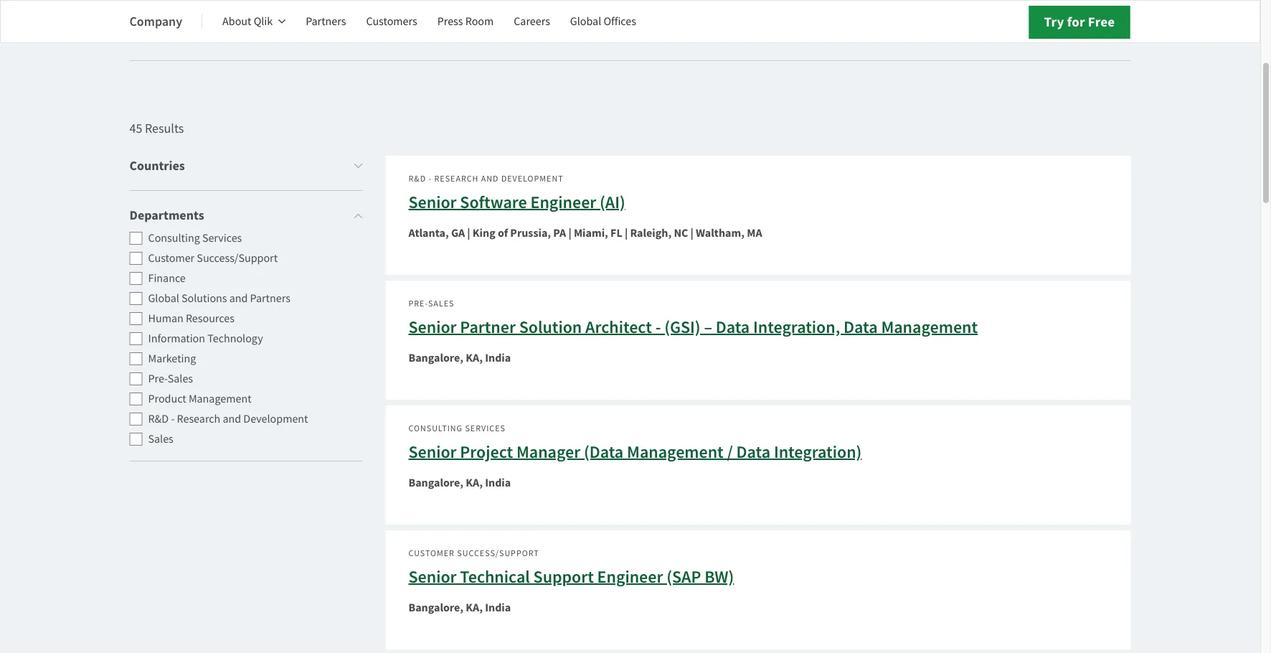 Task type: vqa. For each thing, say whether or not it's contained in the screenshot.
the Global in global offices Link
yes



Task type: describe. For each thing, give the bounding box(es) containing it.
finance
[[148, 271, 186, 286]]

pre- inside pre-sales senior partner solution architect - (gsi) – data integration, data management
[[409, 299, 428, 309]]

ka, for partner
[[466, 351, 483, 366]]

management inside pre-sales senior partner solution architect - (gsi) – data integration, data management
[[881, 316, 978, 339]]

1 vertical spatial and
[[229, 291, 248, 306]]

technical
[[460, 566, 530, 588]]

room
[[465, 14, 494, 29]]

about qlik link
[[223, 4, 286, 39]]

1 vertical spatial sales
[[168, 372, 193, 386]]

miami,
[[574, 226, 608, 241]]

senior partner solution architect - (gsi) – data integration, data management link
[[409, 316, 978, 339]]

45 results
[[130, 121, 184, 137]]

ma
[[747, 226, 763, 241]]

press room
[[438, 14, 494, 29]]

company
[[130, 13, 182, 30]]

consulting services customer success/support finance global solutions and partners human resources information technology marketing pre-sales product management r&d - research and development sales
[[148, 231, 308, 447]]

pre- inside consulting services customer success/support finance global solutions and partners human resources information technology marketing pre-sales product management r&d - research and development sales
[[148, 372, 168, 386]]

bangalore, for technical
[[409, 600, 464, 616]]

consulting for customer
[[148, 231, 200, 246]]

india for partner
[[485, 351, 511, 366]]

- inside consulting services customer success/support finance global solutions and partners human resources information technology marketing pre-sales product management r&d - research and development sales
[[171, 412, 175, 427]]

product
[[148, 392, 186, 407]]

development inside r&d - research and development senior software engineer (ai)
[[502, 174, 564, 184]]

atlanta, ga | king of prussia, pa | miami, fl | raleigh, nc | waltham, ma
[[409, 226, 763, 241]]

customer success/support senior technical support engineer (sap bw)
[[409, 548, 734, 588]]

- inside r&d - research and development senior software engineer (ai)
[[429, 174, 432, 184]]

partners link
[[306, 4, 346, 39]]

r&d - research and development senior software engineer (ai)
[[409, 174, 626, 214]]

try for free link
[[1029, 6, 1131, 39]]

research inside consulting services customer success/support finance global solutions and partners human resources information technology marketing pre-sales product management r&d - research and development sales
[[177, 412, 220, 427]]

countries button
[[130, 156, 363, 176]]

manager
[[517, 441, 581, 464]]

fl
[[611, 226, 623, 241]]

customers link
[[366, 4, 417, 39]]

pa
[[554, 226, 566, 241]]

project
[[460, 441, 513, 464]]

human
[[148, 311, 183, 326]]

prussia,
[[510, 226, 551, 241]]

qlik
[[254, 14, 273, 29]]

for
[[1068, 13, 1086, 31]]

- inside pre-sales senior partner solution architect - (gsi) – data integration, data management
[[656, 316, 661, 339]]

management inside consulting services customer success/support finance global solutions and partners human resources information technology marketing pre-sales product management r&d - research and development sales
[[189, 392, 252, 407]]

about qlik
[[223, 14, 273, 29]]

senior for senior technical support engineer (sap bw)
[[409, 566, 457, 588]]

india for project
[[485, 475, 511, 491]]

bangalore, ka, india for project
[[409, 475, 511, 491]]

pre-sales senior partner solution architect - (gsi) – data integration, data management
[[409, 299, 978, 339]]

software
[[460, 191, 527, 214]]

partners inside consulting services customer success/support finance global solutions and partners human resources information technology marketing pre-sales product management r&d - research and development sales
[[250, 291, 291, 306]]

ka, for project
[[466, 475, 483, 491]]

1 | from the left
[[467, 226, 470, 241]]

senior for senior project manager (data management / data integration)
[[409, 441, 457, 464]]

global inside global offices link
[[570, 14, 602, 29]]

engineer inside r&d - research and development senior software engineer (ai)
[[531, 191, 597, 214]]

3 | from the left
[[625, 226, 628, 241]]

r&d inside r&d - research and development senior software engineer (ai)
[[409, 174, 426, 184]]

2 vertical spatial and
[[223, 412, 241, 427]]

solution
[[519, 316, 582, 339]]

and inside r&d - research and development senior software engineer (ai)
[[481, 174, 499, 184]]

(data
[[584, 441, 624, 464]]

support
[[534, 566, 594, 588]]

senior project manager (data management / data integration) link
[[409, 441, 862, 464]]

management inside consulting services senior project manager (data management / data integration)
[[627, 441, 724, 464]]

data inside consulting services senior project manager (data management / data integration)
[[737, 441, 771, 464]]

free
[[1088, 13, 1115, 31]]

data right the integration,
[[844, 316, 878, 339]]

senior software engineer (ai) link
[[409, 191, 626, 214]]

careers link
[[514, 4, 550, 39]]

bangalore, for partner
[[409, 351, 464, 366]]

senior inside r&d - research and development senior software engineer (ai)
[[409, 191, 457, 214]]

(sap
[[667, 566, 701, 588]]

(ai)
[[600, 191, 626, 214]]

countries
[[130, 158, 185, 175]]



Task type: locate. For each thing, give the bounding box(es) containing it.
pre- up product
[[148, 372, 168, 386]]

1 vertical spatial services
[[465, 423, 506, 434]]

ga
[[451, 226, 465, 241]]

bangalore, ka, india down the technical at bottom
[[409, 600, 511, 616]]

1 horizontal spatial pre-
[[409, 299, 428, 309]]

king
[[473, 226, 496, 241]]

results
[[145, 121, 184, 137]]

1 horizontal spatial research
[[435, 174, 479, 184]]

senior
[[409, 191, 457, 214], [409, 316, 457, 339], [409, 441, 457, 464], [409, 566, 457, 588]]

india down project
[[485, 475, 511, 491]]

1 vertical spatial bangalore, ka, india
[[409, 475, 511, 491]]

3 bangalore, ka, india from the top
[[409, 600, 511, 616]]

0 vertical spatial ka,
[[466, 351, 483, 366]]

0 vertical spatial -
[[429, 174, 432, 184]]

1 horizontal spatial consulting
[[409, 423, 463, 434]]

departments
[[130, 207, 204, 224]]

1 horizontal spatial management
[[627, 441, 724, 464]]

1 bangalore, ka, india from the top
[[409, 351, 511, 366]]

india down partner
[[485, 351, 511, 366]]

and
[[481, 174, 499, 184], [229, 291, 248, 306], [223, 412, 241, 427]]

2 vertical spatial bangalore, ka, india
[[409, 600, 511, 616]]

engineer inside customer success/support senior technical support engineer (sap bw)
[[597, 566, 663, 588]]

integration,
[[753, 316, 841, 339]]

services
[[202, 231, 242, 246], [465, 423, 506, 434]]

2 vertical spatial ka,
[[466, 600, 483, 616]]

0 vertical spatial consulting
[[148, 231, 200, 246]]

1 horizontal spatial r&d
[[409, 174, 426, 184]]

solutions
[[182, 291, 227, 306]]

development
[[502, 174, 564, 184], [244, 412, 308, 427]]

india
[[485, 351, 511, 366], [485, 475, 511, 491], [485, 600, 511, 616]]

1 horizontal spatial success/support
[[457, 548, 539, 559]]

1 vertical spatial r&d
[[148, 412, 169, 427]]

success/support inside customer success/support senior technical support engineer (sap bw)
[[457, 548, 539, 559]]

customers
[[366, 14, 417, 29]]

2 ka, from the top
[[466, 475, 483, 491]]

- up atlanta,
[[429, 174, 432, 184]]

partner
[[460, 316, 516, 339]]

0 vertical spatial success/support
[[197, 251, 278, 266]]

engineer up pa
[[531, 191, 597, 214]]

| right nc
[[691, 226, 694, 241]]

|
[[467, 226, 470, 241], [569, 226, 572, 241], [625, 226, 628, 241], [691, 226, 694, 241]]

technology
[[208, 332, 263, 346]]

bangalore, ka, india down project
[[409, 475, 511, 491]]

0 vertical spatial partners
[[306, 14, 346, 29]]

0 vertical spatial pre-
[[409, 299, 428, 309]]

ka,
[[466, 351, 483, 366], [466, 475, 483, 491], [466, 600, 483, 616]]

1 bangalore, from the top
[[409, 351, 464, 366]]

consulting services senior project manager (data management / data integration)
[[409, 423, 862, 464]]

bw)
[[705, 566, 734, 588]]

consulting down the departments
[[148, 231, 200, 246]]

0 vertical spatial services
[[202, 231, 242, 246]]

development inside consulting services customer success/support finance global solutions and partners human resources information technology marketing pre-sales product management r&d - research and development sales
[[244, 412, 308, 427]]

–
[[704, 316, 713, 339]]

senior left the technical at bottom
[[409, 566, 457, 588]]

2 vertical spatial bangalore,
[[409, 600, 464, 616]]

pre- down atlanta,
[[409, 299, 428, 309]]

2 vertical spatial india
[[485, 600, 511, 616]]

1 vertical spatial pre-
[[148, 372, 168, 386]]

(gsi)
[[665, 316, 701, 339]]

ka, for technical
[[466, 600, 483, 616]]

success/support down departments dropdown button
[[197, 251, 278, 266]]

global up human
[[148, 291, 179, 306]]

0 vertical spatial r&d
[[409, 174, 426, 184]]

r&d down product
[[148, 412, 169, 427]]

services for success/support
[[202, 231, 242, 246]]

consulting inside consulting services customer success/support finance global solutions and partners human resources information technology marketing pre-sales product management r&d - research and development sales
[[148, 231, 200, 246]]

1 vertical spatial india
[[485, 475, 511, 491]]

2 bangalore, from the top
[[409, 475, 464, 491]]

1 vertical spatial bangalore,
[[409, 475, 464, 491]]

try for free
[[1044, 13, 1115, 31]]

architect
[[586, 316, 652, 339]]

0 horizontal spatial customer
[[148, 251, 195, 266]]

0 horizontal spatial success/support
[[197, 251, 278, 266]]

0 horizontal spatial development
[[244, 412, 308, 427]]

success/support inside consulting services customer success/support finance global solutions and partners human resources information technology marketing pre-sales product management r&d - research and development sales
[[197, 251, 278, 266]]

3 senior from the top
[[409, 441, 457, 464]]

4 senior from the top
[[409, 566, 457, 588]]

1 horizontal spatial -
[[429, 174, 432, 184]]

| right fl
[[625, 226, 628, 241]]

consulting for senior
[[409, 423, 463, 434]]

marketing
[[148, 352, 196, 366]]

2 vertical spatial management
[[627, 441, 724, 464]]

45
[[130, 121, 142, 137]]

1 vertical spatial development
[[244, 412, 308, 427]]

1 horizontal spatial partners
[[306, 14, 346, 29]]

1 vertical spatial management
[[189, 392, 252, 407]]

/
[[727, 441, 733, 464]]

1 senior from the top
[[409, 191, 457, 214]]

global inside consulting services customer success/support finance global solutions and partners human resources information technology marketing pre-sales product management r&d - research and development sales
[[148, 291, 179, 306]]

1 vertical spatial customer
[[409, 548, 455, 559]]

india for technical
[[485, 600, 511, 616]]

bangalore, down partner
[[409, 351, 464, 366]]

bangalore, down project
[[409, 475, 464, 491]]

| right pa
[[569, 226, 572, 241]]

information
[[148, 332, 205, 346]]

india down the technical at bottom
[[485, 600, 511, 616]]

senior inside pre-sales senior partner solution architect - (gsi) – data integration, data management
[[409, 316, 457, 339]]

services inside consulting services customer success/support finance global solutions and partners human resources information technology marketing pre-sales product management r&d - research and development sales
[[202, 231, 242, 246]]

1 india from the top
[[485, 351, 511, 366]]

press room link
[[438, 4, 494, 39]]

3 bangalore, from the top
[[409, 600, 464, 616]]

waltham,
[[696, 226, 745, 241]]

sales down atlanta,
[[428, 299, 455, 309]]

3 ka, from the top
[[466, 600, 483, 616]]

research
[[435, 174, 479, 184], [177, 412, 220, 427]]

2 india from the top
[[485, 475, 511, 491]]

bangalore, ka, india
[[409, 351, 511, 366], [409, 475, 511, 491], [409, 600, 511, 616]]

atlanta,
[[409, 226, 449, 241]]

consulting
[[148, 231, 200, 246], [409, 423, 463, 434]]

sales inside pre-sales senior partner solution architect - (gsi) – data integration, data management
[[428, 299, 455, 309]]

partners up technology
[[250, 291, 291, 306]]

senior inside customer success/support senior technical support engineer (sap bw)
[[409, 566, 457, 588]]

sales down product
[[148, 432, 174, 447]]

bangalore, ka, india for technical
[[409, 600, 511, 616]]

customer
[[148, 251, 195, 266], [409, 548, 455, 559]]

data
[[716, 316, 750, 339], [844, 316, 878, 339], [737, 441, 771, 464]]

- left (gsi)
[[656, 316, 661, 339]]

consulting inside consulting services senior project manager (data management / data integration)
[[409, 423, 463, 434]]

0 vertical spatial global
[[570, 14, 602, 29]]

1 horizontal spatial services
[[465, 423, 506, 434]]

global
[[570, 14, 602, 29], [148, 291, 179, 306]]

0 vertical spatial customer
[[148, 251, 195, 266]]

pre-
[[409, 299, 428, 309], [148, 372, 168, 386]]

-
[[429, 174, 432, 184], [656, 316, 661, 339], [171, 412, 175, 427]]

0 horizontal spatial management
[[189, 392, 252, 407]]

services up project
[[465, 423, 506, 434]]

1 vertical spatial success/support
[[457, 548, 539, 559]]

bangalore, ka, india for partner
[[409, 351, 511, 366]]

0 horizontal spatial global
[[148, 291, 179, 306]]

1 vertical spatial global
[[148, 291, 179, 306]]

0 horizontal spatial r&d
[[148, 412, 169, 427]]

about
[[223, 14, 251, 29]]

customer inside customer success/support senior technical support engineer (sap bw)
[[409, 548, 455, 559]]

0 vertical spatial and
[[481, 174, 499, 184]]

2 vertical spatial sales
[[148, 432, 174, 447]]

0 vertical spatial engineer
[[531, 191, 597, 214]]

1 vertical spatial partners
[[250, 291, 291, 306]]

0 vertical spatial bangalore,
[[409, 351, 464, 366]]

1 horizontal spatial development
[[502, 174, 564, 184]]

data right /
[[737, 441, 771, 464]]

1 horizontal spatial customer
[[409, 548, 455, 559]]

partners
[[306, 14, 346, 29], [250, 291, 291, 306]]

4 | from the left
[[691, 226, 694, 241]]

services down departments dropdown button
[[202, 231, 242, 246]]

management
[[881, 316, 978, 339], [189, 392, 252, 407], [627, 441, 724, 464]]

services for project
[[465, 423, 506, 434]]

data right – at right
[[716, 316, 750, 339]]

bangalore, down the technical at bottom
[[409, 600, 464, 616]]

research down product
[[177, 412, 220, 427]]

0 horizontal spatial consulting
[[148, 231, 200, 246]]

global left offices
[[570, 14, 602, 29]]

1 horizontal spatial engineer
[[597, 566, 663, 588]]

senior left partner
[[409, 316, 457, 339]]

1 vertical spatial consulting
[[409, 423, 463, 434]]

resources
[[186, 311, 235, 326]]

senior left project
[[409, 441, 457, 464]]

1 vertical spatial research
[[177, 412, 220, 427]]

nc
[[674, 226, 688, 241]]

0 horizontal spatial partners
[[250, 291, 291, 306]]

0 horizontal spatial services
[[202, 231, 242, 246]]

integration)
[[774, 441, 862, 464]]

engineer left (sap
[[597, 566, 663, 588]]

careers
[[514, 14, 550, 29]]

success/support up the technical at bottom
[[457, 548, 539, 559]]

2 senior from the top
[[409, 316, 457, 339]]

offices
[[604, 14, 636, 29]]

partners inside company menu bar
[[306, 14, 346, 29]]

| right ga
[[467, 226, 470, 241]]

press
[[438, 14, 463, 29]]

2 horizontal spatial -
[[656, 316, 661, 339]]

- down product
[[171, 412, 175, 427]]

ka, down partner
[[466, 351, 483, 366]]

senior up atlanta,
[[409, 191, 457, 214]]

sales down marketing
[[168, 372, 193, 386]]

1 vertical spatial -
[[656, 316, 661, 339]]

0 horizontal spatial engineer
[[531, 191, 597, 214]]

senior inside consulting services senior project manager (data management / data integration)
[[409, 441, 457, 464]]

services inside consulting services senior project manager (data management / data integration)
[[465, 423, 506, 434]]

bangalore, ka, india down partner
[[409, 351, 511, 366]]

0 vertical spatial bangalore, ka, india
[[409, 351, 511, 366]]

2 horizontal spatial management
[[881, 316, 978, 339]]

success/support
[[197, 251, 278, 266], [457, 548, 539, 559]]

global offices
[[570, 14, 636, 29]]

0 vertical spatial development
[[502, 174, 564, 184]]

raleigh,
[[630, 226, 672, 241]]

2 vertical spatial -
[[171, 412, 175, 427]]

research inside r&d - research and development senior software engineer (ai)
[[435, 174, 479, 184]]

0 horizontal spatial research
[[177, 412, 220, 427]]

r&d up atlanta,
[[409, 174, 426, 184]]

of
[[498, 226, 508, 241]]

ka, down project
[[466, 475, 483, 491]]

bangalore, for project
[[409, 475, 464, 491]]

consulting up project
[[409, 423, 463, 434]]

bangalore,
[[409, 351, 464, 366], [409, 475, 464, 491], [409, 600, 464, 616]]

1 vertical spatial ka,
[[466, 475, 483, 491]]

global offices link
[[570, 4, 636, 39]]

3 india from the top
[[485, 600, 511, 616]]

r&d
[[409, 174, 426, 184], [148, 412, 169, 427]]

0 vertical spatial india
[[485, 351, 511, 366]]

customer inside consulting services customer success/support finance global solutions and partners human resources information technology marketing pre-sales product management r&d - research and development sales
[[148, 251, 195, 266]]

senior for senior partner solution architect - (gsi) – data integration, data management
[[409, 316, 457, 339]]

departments button
[[130, 206, 363, 226]]

0 vertical spatial management
[[881, 316, 978, 339]]

0 vertical spatial research
[[435, 174, 479, 184]]

2 bangalore, ka, india from the top
[[409, 475, 511, 491]]

0 horizontal spatial pre-
[[148, 372, 168, 386]]

try
[[1044, 13, 1065, 31]]

senior technical support engineer (sap bw) link
[[409, 566, 734, 588]]

0 vertical spatial sales
[[428, 299, 455, 309]]

company menu bar
[[130, 4, 657, 39]]

engineer
[[531, 191, 597, 214], [597, 566, 663, 588]]

partners right qlik
[[306, 14, 346, 29]]

sales
[[428, 299, 455, 309], [168, 372, 193, 386], [148, 432, 174, 447]]

0 horizontal spatial -
[[171, 412, 175, 427]]

ka, down the technical at bottom
[[466, 600, 483, 616]]

1 horizontal spatial global
[[570, 14, 602, 29]]

1 vertical spatial engineer
[[597, 566, 663, 588]]

research up software
[[435, 174, 479, 184]]

2 | from the left
[[569, 226, 572, 241]]

r&d inside consulting services customer success/support finance global solutions and partners human resources information technology marketing pre-sales product management r&d - research and development sales
[[148, 412, 169, 427]]

1 ka, from the top
[[466, 351, 483, 366]]



